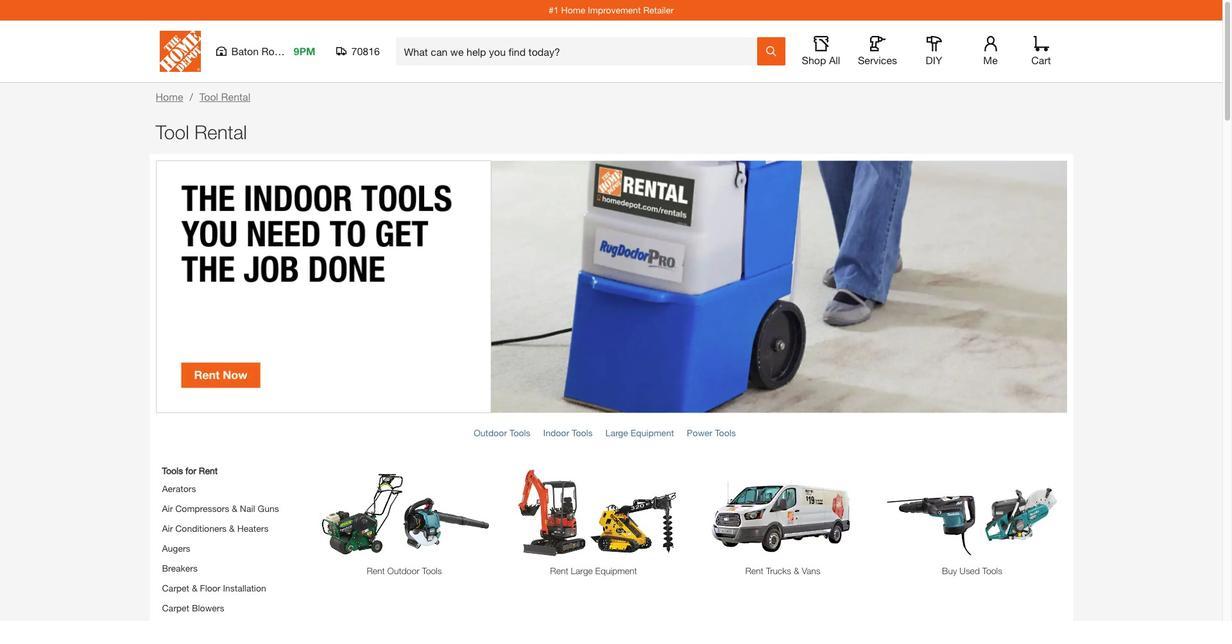 Task type: vqa. For each thing, say whether or not it's contained in the screenshot.
Rent Large Equipment
yes



Task type: describe. For each thing, give the bounding box(es) containing it.
air compressors & nail guns
[[162, 504, 279, 514]]

1 vertical spatial tool rental
[[156, 121, 247, 143]]

me
[[984, 54, 998, 66]]

diy button
[[914, 36, 955, 67]]

breakers link
[[162, 563, 198, 574]]

air for air compressors & nail guns
[[162, 504, 173, 514]]

improvement
[[588, 4, 641, 15]]

conditioners
[[175, 523, 227, 534]]

large equipment
[[606, 428, 674, 439]]

indoor tools
[[543, 428, 593, 439]]

large inside rent large equipment link
[[571, 566, 593, 577]]

power
[[687, 428, 713, 439]]

carpet for carpet & floor installation
[[162, 583, 189, 594]]

air for air conditioners & heaters
[[162, 523, 173, 534]]

rent large equipment link
[[506, 565, 682, 578]]

indoor tools link
[[543, 428, 593, 439]]

for
[[186, 466, 196, 477]]

1 vertical spatial equipment
[[595, 566, 637, 577]]

aerators link
[[162, 484, 196, 495]]

tools for rent
[[162, 466, 218, 477]]

used
[[960, 566, 980, 577]]

heaters
[[237, 523, 269, 534]]

air conditioners & heaters link
[[162, 523, 269, 534]]

power tools
[[687, 428, 736, 439]]

rent large equipment
[[550, 566, 637, 577]]

0 horizontal spatial home
[[156, 91, 183, 103]]

carpet blowers link
[[162, 603, 224, 614]]

0 vertical spatial home
[[561, 4, 586, 15]]

baton
[[231, 45, 259, 57]]

 image for large
[[506, 470, 682, 558]]

& for vans
[[794, 566, 800, 577]]

& left floor
[[192, 583, 198, 594]]

nail
[[240, 504, 255, 514]]

rent outdoor tools link
[[316, 565, 493, 578]]

carpet & floor installation
[[162, 583, 266, 594]]

cart link
[[1027, 36, 1056, 67]]

tool rental link
[[200, 91, 251, 103]]

0 vertical spatial outdoor
[[474, 428, 507, 439]]

carpet blowers
[[162, 603, 224, 614]]

floor
[[200, 583, 221, 594]]

shop all
[[802, 54, 841, 66]]

vans
[[802, 566, 821, 577]]

carpet for carpet blowers
[[162, 603, 189, 614]]

air compressors & nail guns link
[[162, 504, 279, 514]]

diy
[[926, 54, 943, 66]]

buy
[[942, 566, 957, 577]]

 image for used
[[884, 470, 1061, 558]]

trucks
[[766, 566, 792, 577]]

rouge
[[262, 45, 292, 57]]



Task type: locate. For each thing, give the bounding box(es) containing it.
aerators
[[162, 484, 196, 495]]

me button
[[970, 36, 1011, 67]]

tool rental down tool rental link
[[156, 121, 247, 143]]

shop all button
[[801, 36, 842, 67]]

#1
[[549, 4, 559, 15]]

 image up rent large equipment link on the bottom of page
[[506, 470, 682, 558]]

 image up rent trucks & vans link
[[695, 470, 871, 558]]

1 vertical spatial home
[[156, 91, 183, 103]]

breakers
[[162, 563, 198, 574]]

indoor
[[543, 428, 569, 439]]

2 air from the top
[[162, 523, 173, 534]]

services button
[[857, 36, 898, 67]]

guns
[[258, 504, 279, 514]]

air
[[162, 504, 173, 514], [162, 523, 173, 534]]

0 horizontal spatial large
[[571, 566, 593, 577]]

home
[[561, 4, 586, 15], [156, 91, 183, 103]]

outdoor
[[474, 428, 507, 439], [387, 566, 420, 577]]

0 horizontal spatial tool
[[156, 121, 189, 143]]

0 vertical spatial rental
[[221, 91, 251, 103]]

shop
[[802, 54, 827, 66]]

 image up buy used tools
[[884, 470, 1061, 558]]

carpet down breakers
[[162, 583, 189, 594]]

rent for rent large equipment
[[550, 566, 569, 577]]

carpet left blowers
[[162, 603, 189, 614]]

& for nail
[[232, 504, 238, 514]]

&
[[232, 504, 238, 514], [229, 523, 235, 534], [794, 566, 800, 577], [192, 583, 198, 594]]

tool rental down baton
[[200, 91, 251, 103]]

1 horizontal spatial outdoor
[[474, 428, 507, 439]]

0 vertical spatial tool rental
[[200, 91, 251, 103]]

buy used tools
[[942, 566, 1003, 577]]

1 vertical spatial carpet
[[162, 603, 189, 614]]

#1 home improvement retailer
[[549, 4, 674, 15]]

augers link
[[162, 543, 190, 554]]

all
[[829, 54, 841, 66]]

70816 button
[[336, 45, 380, 58]]

& left nail
[[232, 504, 238, 514]]

tool down home "link" on the top left of page
[[156, 121, 189, 143]]

rental down tool rental link
[[195, 121, 247, 143]]

rent for rent outdoor tools
[[367, 566, 385, 577]]

1 vertical spatial tool
[[156, 121, 189, 143]]

2 carpet from the top
[[162, 603, 189, 614]]

70816
[[351, 45, 380, 57]]

large equipment link
[[606, 428, 674, 439]]

rental
[[221, 91, 251, 103], [195, 121, 247, 143]]

rent
[[199, 466, 218, 477], [367, 566, 385, 577], [550, 566, 569, 577], [746, 566, 764, 577]]

4  image from the left
[[884, 470, 1061, 558]]

rent for rent trucks & vans
[[746, 566, 764, 577]]

large
[[606, 428, 628, 439], [571, 566, 593, 577]]

1 carpet from the top
[[162, 583, 189, 594]]

compressors
[[175, 504, 229, 514]]

 image for trucks
[[695, 470, 871, 558]]

equipment
[[631, 428, 674, 439], [595, 566, 637, 577]]

the home depot logo image
[[160, 31, 201, 72]]

3  image from the left
[[695, 470, 871, 558]]

0 vertical spatial carpet
[[162, 583, 189, 594]]

 image for outdoor
[[316, 470, 493, 558]]

rent trucks & vans link
[[695, 565, 871, 578]]

tool rental
[[200, 91, 251, 103], [156, 121, 247, 143]]

home down the home depot logo in the left top of the page
[[156, 91, 183, 103]]

cart
[[1032, 54, 1051, 66]]

& left the "vans"
[[794, 566, 800, 577]]

installation
[[223, 583, 266, 594]]

power tools link
[[687, 428, 736, 439]]

services
[[858, 54, 897, 66]]

tool right home "link" on the top left of page
[[200, 91, 218, 103]]

outdoor tools
[[474, 428, 531, 439]]

buy used tools link
[[884, 565, 1061, 578]]

the indoor tools you need to get the job done - rent now image
[[156, 160, 1067, 414]]

9pm
[[294, 45, 316, 57]]

blowers
[[192, 603, 224, 614]]

air down aerators link
[[162, 504, 173, 514]]

1  image from the left
[[316, 470, 493, 558]]

air conditioners & heaters
[[162, 523, 269, 534]]

1 horizontal spatial large
[[606, 428, 628, 439]]

baton rouge 9pm
[[231, 45, 316, 57]]

1 vertical spatial outdoor
[[387, 566, 420, 577]]

0 vertical spatial tool
[[200, 91, 218, 103]]

retailer
[[644, 4, 674, 15]]

1 horizontal spatial home
[[561, 4, 586, 15]]

rent trucks & vans
[[746, 566, 821, 577]]

tools
[[510, 428, 531, 439], [572, 428, 593, 439], [715, 428, 736, 439], [162, 466, 183, 477], [422, 566, 442, 577], [983, 566, 1003, 577]]

rental down baton
[[221, 91, 251, 103]]

1 air from the top
[[162, 504, 173, 514]]

carpet
[[162, 583, 189, 594], [162, 603, 189, 614]]

0 vertical spatial air
[[162, 504, 173, 514]]

1 horizontal spatial tool
[[200, 91, 218, 103]]

rent outdoor tools
[[367, 566, 442, 577]]

2  image from the left
[[506, 470, 682, 558]]

0 vertical spatial equipment
[[631, 428, 674, 439]]

air up augers
[[162, 523, 173, 534]]

home right #1 at the top of page
[[561, 4, 586, 15]]

tool
[[200, 91, 218, 103], [156, 121, 189, 143]]

augers
[[162, 543, 190, 554]]

outdoor tools link
[[474, 428, 531, 439]]

0 horizontal spatial outdoor
[[387, 566, 420, 577]]

 image
[[316, 470, 493, 558], [506, 470, 682, 558], [695, 470, 871, 558], [884, 470, 1061, 558]]

What can we help you find today? search field
[[404, 38, 757, 65]]

0 vertical spatial large
[[606, 428, 628, 439]]

1 vertical spatial large
[[571, 566, 593, 577]]

carpet & floor installation link
[[162, 583, 266, 594]]

1 vertical spatial rental
[[195, 121, 247, 143]]

& for heaters
[[229, 523, 235, 534]]

& left heaters
[[229, 523, 235, 534]]

1 vertical spatial air
[[162, 523, 173, 534]]

home link
[[156, 91, 183, 103]]

 image up rent outdoor tools link
[[316, 470, 493, 558]]



